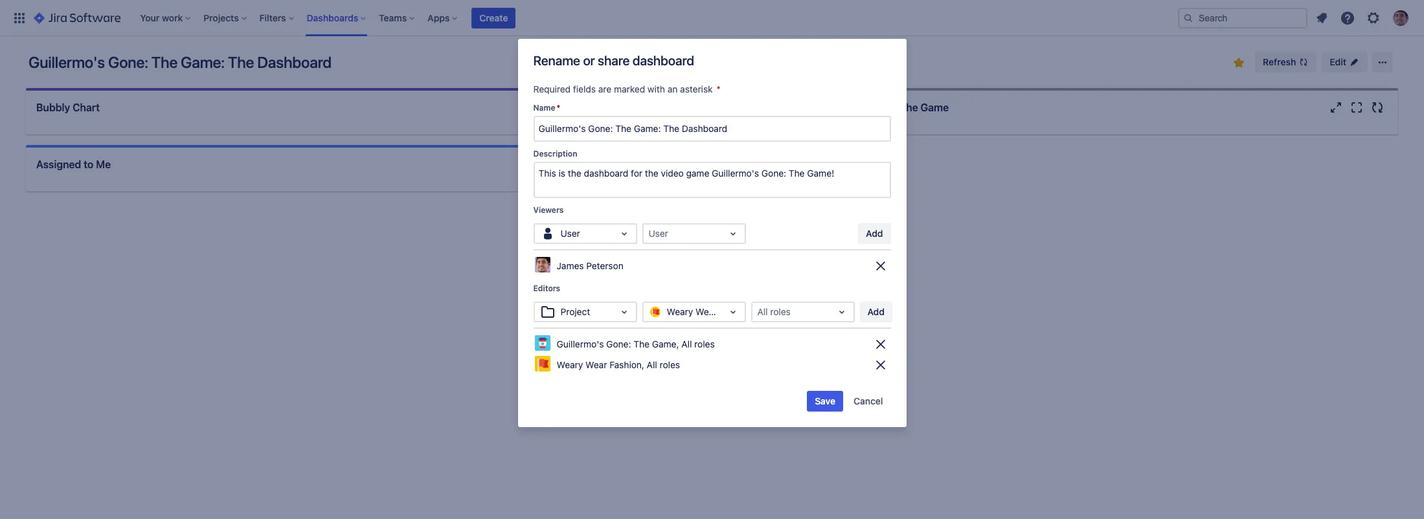 Task type: describe. For each thing, give the bounding box(es) containing it.
share
[[598, 53, 630, 68]]

0 horizontal spatial *
[[557, 103, 560, 113]]

refresh button
[[1255, 52, 1317, 73]]

chart
[[73, 102, 100, 113]]

gone: for guillermo's gone: the game: the dashboard
[[108, 53, 148, 71]]

0 vertical spatial *
[[717, 84, 721, 95]]

rename or share dashboard
[[533, 53, 694, 68]]

peterson
[[586, 260, 623, 271]]

time:
[[781, 102, 808, 113]]

weary wear fashion
[[667, 306, 752, 317]]

dashboard
[[633, 53, 694, 68]]

fashion for weary wear fashion , all roles
[[610, 359, 642, 370]]

are
[[598, 84, 611, 95]]

an
[[668, 84, 678, 95]]

maximize assigned to me image
[[658, 157, 673, 172]]

bubbly
[[36, 102, 70, 113]]

open image for user
[[725, 226, 741, 242]]

open image for project
[[616, 304, 632, 320]]

0 vertical spatial ,
[[676, 339, 679, 350]]

2 horizontal spatial roles
[[770, 306, 791, 317]]

asterisk
[[680, 84, 713, 95]]

guillermo's gone: the game: the dashboard
[[28, 53, 332, 71]]

add for user
[[866, 228, 883, 239]]

Search field
[[1178, 7, 1308, 28]]

star guillermo's gone: the game: the dashboard image
[[1231, 55, 1247, 71]]

remove editor permission for project weary wear fashion, all roles image
[[873, 357, 888, 373]]

refresh assigned to me image
[[678, 157, 694, 172]]

edit link
[[1322, 52, 1367, 73]]

Editors text field
[[540, 306, 542, 319]]

2 user from the left
[[649, 228, 668, 239]]

2 horizontal spatial gone:
[[868, 102, 897, 113]]

add button for project
[[860, 302, 892, 322]]

refresh
[[1263, 56, 1296, 67]]

save button
[[807, 391, 843, 412]]

0 horizontal spatial game
[[652, 339, 676, 350]]

gone: for guillermo's gone: the game , all roles
[[606, 339, 631, 350]]

2 vertical spatial roles
[[660, 359, 680, 370]]

create button
[[472, 7, 516, 28]]

name
[[533, 103, 555, 113]]

search image
[[1183, 13, 1194, 23]]

1 user from the left
[[561, 228, 580, 239]]

viewers
[[533, 205, 564, 215]]

refresh image
[[1299, 57, 1309, 67]]

game:
[[181, 53, 225, 71]]

2 horizontal spatial guillermo's
[[811, 102, 866, 113]]

assigned to me
[[36, 159, 111, 170]]

maximize resolution time: guillermo's gone: the game image
[[1349, 100, 1365, 115]]

dashboard
[[257, 53, 332, 71]]

remove viewer permission for user james peterson image
[[873, 258, 888, 274]]

add for project
[[867, 306, 885, 317]]

refresh resolution time: guillermo's gone: the game image
[[1370, 100, 1385, 115]]

guillermo's gone: the game , all roles
[[557, 339, 715, 350]]

remove editor permission for project guillermo's gone: the game, all roles image
[[873, 337, 888, 352]]

marked
[[614, 84, 645, 95]]



Task type: vqa. For each thing, say whether or not it's contained in the screenshot.
second on
no



Task type: locate. For each thing, give the bounding box(es) containing it.
guillermo's up bubbly chart
[[28, 53, 105, 71]]

1 vertical spatial wear
[[586, 359, 607, 370]]

0 vertical spatial wear
[[696, 306, 717, 317]]

0 vertical spatial fashion
[[720, 306, 752, 317]]

2 vertical spatial guillermo's
[[557, 339, 604, 350]]

resolution time: guillermo's gone: the game
[[728, 102, 949, 113]]

0 vertical spatial open image
[[725, 226, 741, 242]]

create
[[479, 12, 508, 23]]

save
[[815, 396, 835, 407]]

name *
[[533, 103, 560, 113]]

fashion left all roles
[[720, 306, 752, 317]]

all
[[757, 306, 768, 317], [681, 339, 692, 350], [647, 359, 657, 370]]

fashion down guillermo's gone: the game , all roles
[[610, 359, 642, 370]]

wear for weary wear fashion , all roles
[[586, 359, 607, 370]]

open image left all roles
[[725, 304, 741, 320]]

game
[[921, 102, 949, 113], [652, 339, 676, 350]]

1 horizontal spatial roles
[[694, 339, 715, 350]]

create banner
[[0, 0, 1424, 36]]

primary element
[[8, 0, 1178, 36]]

0 vertical spatial add button
[[858, 223, 891, 244]]

edit
[[1330, 56, 1346, 67]]

* right name
[[557, 103, 560, 113]]

cancel
[[854, 396, 883, 407]]

0 vertical spatial game
[[921, 102, 949, 113]]

cancel button
[[846, 391, 891, 412]]

1 horizontal spatial wear
[[696, 306, 717, 317]]

0 horizontal spatial user
[[561, 228, 580, 239]]

Description text field
[[533, 162, 891, 198]]

0 horizontal spatial guillermo's
[[28, 53, 105, 71]]

1 vertical spatial ,
[[642, 359, 644, 370]]

with
[[648, 84, 665, 95]]

0 horizontal spatial fashion
[[610, 359, 642, 370]]

james
[[557, 260, 584, 271]]

0 vertical spatial gone:
[[108, 53, 148, 71]]

0 vertical spatial roles
[[770, 306, 791, 317]]

wear for weary wear fashion
[[696, 306, 717, 317]]

1 horizontal spatial all
[[681, 339, 692, 350]]

or
[[583, 53, 595, 68]]

jira software image
[[34, 10, 121, 26], [34, 10, 121, 26]]

add button up remove viewer permission for user james peterson image
[[858, 223, 891, 244]]

1 horizontal spatial ,
[[676, 339, 679, 350]]

2 vertical spatial all
[[647, 359, 657, 370]]

1 vertical spatial weary
[[557, 359, 583, 370]]

1 horizontal spatial guillermo's
[[557, 339, 604, 350]]

weary
[[667, 306, 693, 317], [557, 359, 583, 370]]

add button for user
[[858, 223, 891, 244]]

0 horizontal spatial ,
[[642, 359, 644, 370]]

editors
[[533, 284, 560, 293]]

open image down description text field
[[725, 226, 741, 242]]

weary wear fashion , all roles
[[557, 359, 680, 370]]

*
[[717, 84, 721, 95], [557, 103, 560, 113]]

open image for project
[[725, 304, 741, 320]]

,
[[676, 339, 679, 350], [642, 359, 644, 370]]

0 horizontal spatial wear
[[586, 359, 607, 370]]

weary for weary wear fashion
[[667, 306, 693, 317]]

rename
[[533, 53, 580, 68]]

0 horizontal spatial roles
[[660, 359, 680, 370]]

required fields are marked with an asterisk *
[[533, 84, 721, 95]]

None text field
[[649, 227, 651, 240], [757, 306, 760, 319], [649, 227, 651, 240], [757, 306, 760, 319]]

1 vertical spatial gone:
[[868, 102, 897, 113]]

gone:
[[108, 53, 148, 71], [868, 102, 897, 113], [606, 339, 631, 350]]

to
[[84, 159, 93, 170]]

required
[[533, 84, 571, 95]]

2 vertical spatial gone:
[[606, 339, 631, 350]]

resolution
[[728, 102, 779, 113]]

open image
[[616, 226, 632, 242], [616, 304, 632, 320], [834, 304, 849, 320]]

all right weary wear fashion
[[757, 306, 768, 317]]

wear
[[696, 306, 717, 317], [586, 359, 607, 370]]

1 vertical spatial all
[[681, 339, 692, 350]]

1 horizontal spatial fashion
[[720, 306, 752, 317]]

1 horizontal spatial game
[[921, 102, 949, 113]]

1 vertical spatial roles
[[694, 339, 715, 350]]

add up remove editor permission for project guillermo's gone: the game, all roles icon
[[867, 306, 885, 317]]

* right asterisk
[[717, 84, 721, 95]]

weary up guillermo's gone: the game , all roles
[[667, 306, 693, 317]]

weary down project on the bottom
[[557, 359, 583, 370]]

1 vertical spatial game
[[652, 339, 676, 350]]

1 horizontal spatial *
[[717, 84, 721, 95]]

edit icon image
[[1349, 57, 1359, 67]]

maximize bubbly chart image
[[658, 100, 673, 115]]

add button up remove editor permission for project guillermo's gone: the game, all roles icon
[[860, 302, 892, 322]]

1 vertical spatial add
[[867, 306, 885, 317]]

2 open image from the top
[[725, 304, 741, 320]]

0 vertical spatial all
[[757, 306, 768, 317]]

the
[[151, 53, 178, 71], [228, 53, 254, 71], [900, 102, 918, 113], [634, 339, 650, 350]]

guillermo's down project on the bottom
[[557, 339, 604, 350]]

1 vertical spatial guillermo's
[[811, 102, 866, 113]]

0 vertical spatial guillermo's
[[28, 53, 105, 71]]

fields
[[573, 84, 596, 95]]

me
[[96, 159, 111, 170]]

open image for user
[[616, 226, 632, 242]]

, down guillermo's gone: the game , all roles
[[642, 359, 644, 370]]

guillermo's for guillermo's gone: the game , all roles
[[557, 339, 604, 350]]

refresh bubbly chart image
[[678, 100, 694, 115]]

, down weary wear fashion
[[676, 339, 679, 350]]

description
[[533, 149, 577, 159]]

0 horizontal spatial all
[[647, 359, 657, 370]]

0 horizontal spatial gone:
[[108, 53, 148, 71]]

1 vertical spatial open image
[[725, 304, 741, 320]]

assigned
[[36, 159, 81, 170]]

user
[[561, 228, 580, 239], [649, 228, 668, 239]]

2 horizontal spatial all
[[757, 306, 768, 317]]

0 horizontal spatial weary
[[557, 359, 583, 370]]

guillermo's
[[28, 53, 105, 71], [811, 102, 866, 113], [557, 339, 604, 350]]

1 horizontal spatial user
[[649, 228, 668, 239]]

all roles
[[757, 306, 791, 317]]

1 horizontal spatial gone:
[[606, 339, 631, 350]]

project
[[561, 306, 590, 317]]

None field
[[535, 117, 890, 141]]

all down weary wear fashion
[[681, 339, 692, 350]]

1 vertical spatial fashion
[[610, 359, 642, 370]]

fashion
[[720, 306, 752, 317], [610, 359, 642, 370]]

add
[[866, 228, 883, 239], [867, 306, 885, 317]]

fashion for weary wear fashion
[[720, 306, 752, 317]]

guillermo's for guillermo's gone: the game: the dashboard
[[28, 53, 105, 71]]

1 vertical spatial add button
[[860, 302, 892, 322]]

add button
[[858, 223, 891, 244], [860, 302, 892, 322]]

1 horizontal spatial weary
[[667, 306, 693, 317]]

1 open image from the top
[[725, 226, 741, 242]]

weary for weary wear fashion , all roles
[[557, 359, 583, 370]]

roles
[[770, 306, 791, 317], [694, 339, 715, 350], [660, 359, 680, 370]]

james peterson
[[557, 260, 623, 271]]

guillermo's right time: in the right of the page
[[811, 102, 866, 113]]

0 vertical spatial weary
[[667, 306, 693, 317]]

bubbly chart
[[36, 102, 100, 113]]

all down guillermo's gone: the game , all roles
[[647, 359, 657, 370]]

add up remove viewer permission for user james peterson image
[[866, 228, 883, 239]]

0 vertical spatial add
[[866, 228, 883, 239]]

1 vertical spatial *
[[557, 103, 560, 113]]

open image
[[725, 226, 741, 242], [725, 304, 741, 320]]



